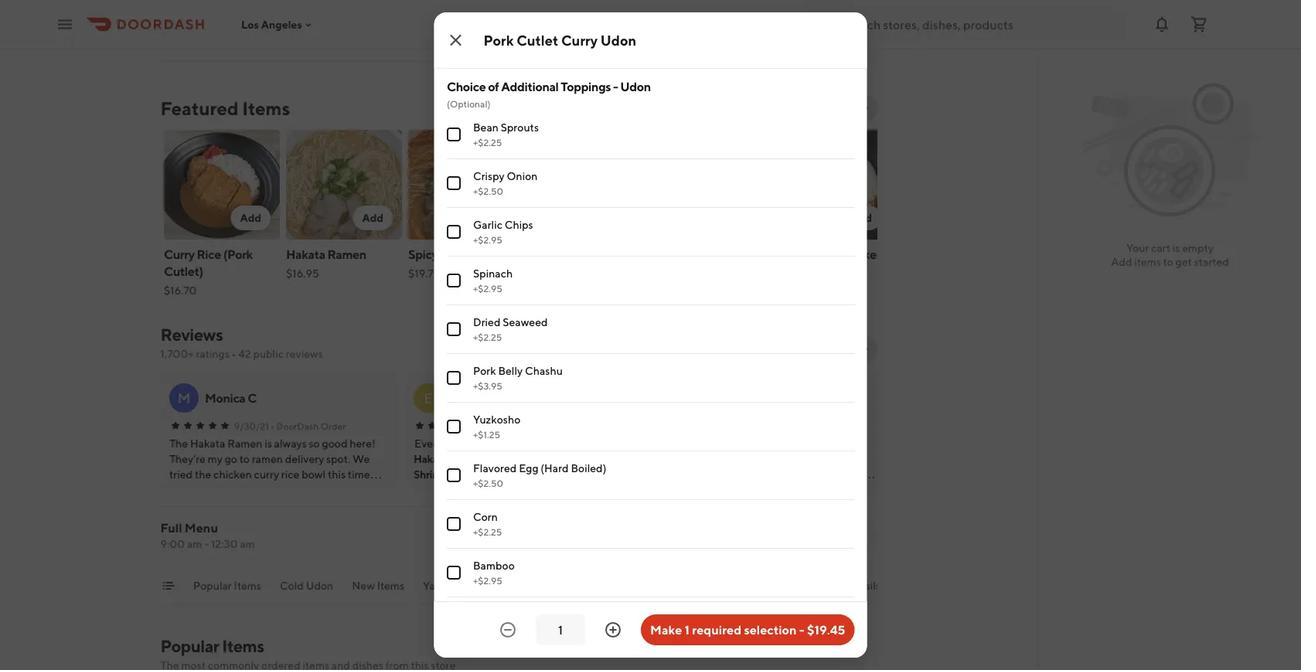 Task type: locate. For each thing, give the bounding box(es) containing it.
add review button
[[728, 337, 807, 362]]

add down your
[[1112, 256, 1133, 268]]

ramen down hakata ramen image on the top left of the page
[[327, 247, 366, 262]]

0 vertical spatial -
[[613, 79, 618, 94]]

3 add button from the left
[[475, 206, 515, 231]]

doordash right 9/30/21
[[277, 421, 319, 432]]

next image
[[860, 343, 872, 356]]

onion
[[507, 170, 538, 183]]

popular items
[[193, 580, 261, 593], [161, 637, 264, 657]]

ramen right 'satsuma'
[[702, 247, 741, 262]]

popular inside button
[[193, 580, 232, 593]]

2 horizontal spatial -
[[800, 623, 805, 638]]

cutlet inside the pork cutlet curry udon
[[558, 247, 593, 262]]

add up hakata ramen $16.95
[[362, 212, 383, 224]]

add review
[[737, 343, 798, 356]]

0 horizontal spatial order
[[321, 421, 347, 432]]

hakata ramen button
[[414, 452, 484, 467]]

0 horizontal spatial rice
[[196, 247, 221, 262]]

belly
[[498, 365, 523, 378]]

pork cutlet curry udon button
[[527, 127, 649, 308]]

+$2.25 down dried
[[473, 332, 502, 343]]

featured items heading
[[161, 96, 290, 121]]

(optional)
[[447, 98, 491, 109]]

pork inside the pork cutlet curry udon
[[530, 247, 556, 262]]

popular items down popular items button on the left of the page
[[161, 637, 264, 657]]

1 vertical spatial pork cutlet curry udon
[[530, 247, 626, 279]]

+$2.25 inside bean sprouts +$2.25
[[473, 137, 502, 148]]

• right the 9/11/23
[[512, 421, 516, 432]]

None checkbox
[[447, 128, 461, 142], [447, 274, 461, 288], [447, 518, 461, 531], [447, 566, 461, 580], [447, 128, 461, 142], [447, 274, 461, 288], [447, 518, 461, 531], [447, 566, 461, 580]]

cutlet for the pork cutlet curry udon button
[[558, 247, 593, 262]]

full
[[161, 521, 182, 536]]

0 horizontal spatial • doordash order
[[271, 421, 347, 432]]

pork right close pork cutlet curry udon icon
[[484, 32, 514, 48]]

0 horizontal spatial and
[[450, 468, 468, 481]]

+$2.25 for bean
[[473, 137, 502, 148]]

+$2.25 for dried
[[473, 332, 502, 343]]

new items button
[[352, 579, 404, 603]]

items left the cold
[[234, 580, 261, 593]]

2 vertical spatial +$2.25
[[473, 527, 502, 538]]

+$2.25 down corn
[[473, 527, 502, 538]]

pork cutlet curry udon inside pork cutlet curry udon dialog
[[484, 32, 637, 48]]

• for m
[[271, 421, 275, 432]]

2 vertical spatial +$2.95
[[473, 576, 502, 586]]

pork cutlet curry udon image
[[530, 130, 646, 240]]

spicy
[[408, 247, 438, 262]]

1 vertical spatial +$2.25
[[473, 332, 502, 343]]

hakata inside hakata ramen $16.95
[[286, 247, 325, 262]]

0 vertical spatial popular items
[[193, 580, 261, 593]]

+$2.95 down bamboo
[[473, 576, 502, 586]]

curry rice (pork cutlet) image
[[164, 130, 280, 240]]

+$2.50 inside crispy onion +$2.50
[[473, 186, 503, 196]]

add button
[[230, 206, 270, 231], [353, 206, 393, 231], [475, 206, 515, 231], [842, 206, 881, 231]]

1 +$2.50 from the top
[[473, 186, 503, 196]]

yuzkosho
[[473, 413, 520, 426]]

udon right toppings
[[620, 79, 651, 94]]

2 doordash from the left
[[518, 421, 561, 432]]

1 order from the left
[[321, 421, 347, 432]]

3 +$2.25 from the top
[[473, 527, 502, 538]]

1 horizontal spatial rice
[[808, 247, 832, 262]]

• doordash order for m
[[271, 421, 347, 432]]

add button up hakata ramen $16.95
[[353, 206, 393, 231]]

add up (pork
[[240, 212, 261, 224]]

egg
[[519, 462, 538, 475]]

- inside "full menu 9:00 am - 12:30 am"
[[204, 538, 209, 551]]

2 +$2.50 from the top
[[473, 478, 503, 489]]

• right 9/30/21
[[271, 421, 275, 432]]

pork cutlet curry udon down chips
[[530, 247, 626, 279]]

rice left (pork
[[196, 247, 221, 262]]

menu
[[185, 521, 218, 536]]

+$3.95
[[473, 381, 502, 391]]

doordash up the egg
[[518, 421, 561, 432]]

4 add button from the left
[[842, 206, 881, 231]]

am right 12:30
[[240, 538, 255, 551]]

pork left wonton
[[470, 468, 493, 481]]

udon right spinach
[[530, 264, 561, 279]]

+$2.25 inside dried seaweed +$2.25
[[473, 332, 502, 343]]

- for 12:30
[[204, 538, 209, 551]]

+$2.95 down garlic
[[473, 234, 502, 245]]

items right featured
[[242, 97, 290, 119]]

hakata
[[286, 247, 325, 262], [440, 247, 479, 262], [414, 453, 449, 466]]

items right the new
[[377, 580, 404, 593]]

2 +$2.25 from the top
[[473, 332, 502, 343]]

0 vertical spatial cutlet
[[517, 32, 559, 48]]

add button up (chicken
[[842, 206, 881, 231]]

1 vertical spatial popular items
[[161, 637, 264, 657]]

+$2.95 inside spinach +$2.95
[[473, 283, 502, 294]]

• doordash order up the (hard
[[512, 421, 588, 432]]

1 vertical spatial +$2.95
[[473, 283, 502, 294]]

2 order from the left
[[563, 421, 588, 432]]

3 +$2.95 from the top
[[473, 576, 502, 586]]

featured items
[[161, 97, 290, 119]]

cutlet right 10
[[517, 32, 559, 48]]

order for m
[[321, 421, 347, 432]]

ramen for satsuma ramen
[[702, 247, 741, 262]]

doordash
[[277, 421, 319, 432], [518, 421, 561, 432]]

0 horizontal spatial doordash
[[277, 421, 319, 432]]

12:30
[[211, 538, 238, 551]]

add for spicy hakata ramen
[[484, 212, 506, 224]]

reviews
[[286, 348, 323, 360]]

0 horizontal spatial •
[[232, 348, 236, 360]]

0 horizontal spatial am
[[187, 538, 202, 551]]

+$2.95 down spinach
[[473, 283, 502, 294]]

udon inside 'choice of additional toppings - udon (optional)'
[[620, 79, 651, 94]]

• inside reviews 1,700+ ratings • 42 public reviews
[[232, 348, 236, 360]]

- for udon
[[613, 79, 618, 94]]

add button up (pork
[[230, 206, 270, 231]]

ramen up spinach
[[481, 247, 520, 262]]

1 +$2.25 from the top
[[473, 137, 502, 148]]

1 rice from the left
[[196, 247, 221, 262]]

pork cutlet curry udon for the pork cutlet curry udon button
[[530, 247, 626, 279]]

ramen up shrimp and pork wonton button at the bottom of the page
[[450, 453, 484, 466]]

None checkbox
[[447, 28, 461, 42], [447, 176, 461, 190], [447, 225, 461, 239], [447, 323, 461, 337], [447, 371, 461, 385], [447, 420, 461, 434], [447, 469, 461, 483], [447, 28, 461, 42], [447, 176, 461, 190], [447, 225, 461, 239], [447, 323, 461, 337], [447, 371, 461, 385], [447, 420, 461, 434], [447, 469, 461, 483]]

curry inside the pork cutlet curry udon
[[595, 247, 626, 262]]

bean
[[473, 121, 499, 134]]

add button for hakata
[[475, 206, 515, 231]]

-
[[613, 79, 618, 94], [204, 538, 209, 551], [800, 623, 805, 638]]

2 • doordash order from the left
[[512, 421, 588, 432]]

and left utensils
[[820, 580, 839, 593]]

+$2.50 down crispy
[[473, 186, 503, 196]]

1 add button from the left
[[230, 206, 270, 231]]

- inside button
[[800, 623, 805, 638]]

am down menu
[[187, 538, 202, 551]]

pork cutlet curry udon up toppings
[[484, 32, 637, 48]]

ramen inside hakata ramen $16.95
[[327, 247, 366, 262]]

0 vertical spatial popular
[[193, 580, 232, 593]]

+$2.95 inside "bamboo +$2.95"
[[473, 576, 502, 586]]

1 • doordash order from the left
[[271, 421, 347, 432]]

hakata ramen $16.95
[[286, 247, 366, 280]]

ramen inside satsuma ramen button
[[702, 247, 741, 262]]

hakata ramen image
[[286, 130, 402, 240]]

curry up 'cutlet)'
[[164, 247, 194, 262]]

hakata right spicy
[[440, 247, 479, 262]]

1 doordash from the left
[[277, 421, 319, 432]]

cold udon button
[[280, 579, 333, 603]]

rice inside curry rice (chicken karaage)
[[808, 247, 832, 262]]

popular down 12:30
[[193, 580, 232, 593]]

and down hakata ramen button
[[450, 468, 468, 481]]

cutlet inside dialog
[[517, 32, 559, 48]]

0 vertical spatial +$2.95
[[473, 234, 502, 245]]

1 horizontal spatial doordash
[[518, 421, 561, 432]]

• for e
[[512, 421, 516, 432]]

choice
[[447, 79, 486, 94]]

open menu image
[[56, 15, 74, 34]]

utensils
[[841, 580, 881, 593]]

items
[[242, 97, 290, 119], [234, 580, 261, 593], [377, 580, 404, 593], [222, 637, 264, 657]]

pork cutlet curry udon inside button
[[530, 247, 626, 279]]

ramen for hakata ramen shrimp and pork wonton
[[450, 453, 484, 466]]

cutlet for pork cutlet curry udon dialog
[[517, 32, 559, 48]]

a right angelica
[[744, 391, 753, 406]]

1 vertical spatial cutlet
[[558, 247, 593, 262]]

rice up karaage)
[[808, 247, 832, 262]]

1 horizontal spatial •
[[271, 421, 275, 432]]

ramen inside hakata ramen shrimp and pork wonton
[[450, 453, 484, 466]]

1,700+
[[161, 348, 194, 360]]

curry up karaage)
[[775, 247, 805, 262]]

1 horizontal spatial • doordash order
[[512, 421, 588, 432]]

pork cutlet curry udon for pork cutlet curry udon dialog
[[484, 32, 637, 48]]

+$2.25
[[473, 137, 502, 148], [473, 332, 502, 343], [473, 527, 502, 538]]

add left review
[[737, 343, 759, 356]]

pork down chips
[[530, 247, 556, 262]]

angelica
[[694, 391, 742, 406]]

to
[[1164, 256, 1174, 268]]

cutlet down pork cutlet curry udon image
[[558, 247, 593, 262]]

new items
[[352, 580, 404, 593]]

1 horizontal spatial and
[[820, 580, 839, 593]]

cutlet
[[517, 32, 559, 48], [558, 247, 593, 262]]

pork belly chashu +$3.95
[[473, 365, 563, 391]]

hakata up shrimp
[[414, 453, 449, 466]]

notification bell image
[[1153, 15, 1172, 34]]

crispy onion +$2.50
[[473, 170, 538, 196]]

1 vertical spatial popular
[[161, 637, 219, 657]]

condiments and utensils
[[758, 580, 881, 593]]

• doordash order
[[271, 421, 347, 432], [512, 421, 588, 432]]

choice of additional toppings - udon (optional)
[[447, 79, 651, 109]]

required
[[693, 623, 742, 638]]

pork inside the pork belly chashu +$3.95
[[473, 365, 496, 378]]

los
[[241, 18, 259, 31]]

- left $19.45
[[800, 623, 805, 638]]

- down menu
[[204, 538, 209, 551]]

sprouts
[[501, 121, 539, 134]]

0 vertical spatial +$2.50
[[473, 186, 503, 196]]

1 vertical spatial -
[[204, 538, 209, 551]]

2 vertical spatial -
[[800, 623, 805, 638]]

1 vertical spatial and
[[820, 580, 839, 593]]

add button down crispy onion +$2.50
[[475, 206, 515, 231]]

a left angelica
[[668, 390, 678, 407]]

m
[[178, 390, 191, 407]]

pork
[[484, 32, 514, 48], [530, 247, 556, 262], [473, 365, 496, 378], [470, 468, 493, 481]]

popular items down 12:30
[[193, 580, 261, 593]]

crispy
[[473, 170, 505, 183]]

next button of carousel image
[[860, 102, 872, 114]]

1 horizontal spatial -
[[613, 79, 618, 94]]

1 horizontal spatial am
[[240, 538, 255, 551]]

• doordash order right 9/30/21
[[271, 421, 347, 432]]

- inside 'choice of additional toppings - udon (optional)'
[[613, 79, 618, 94]]

0 vertical spatial and
[[450, 468, 468, 481]]

2 rice from the left
[[808, 247, 832, 262]]

2 add button from the left
[[353, 206, 393, 231]]

e
[[424, 390, 434, 407]]

spinach
[[473, 267, 513, 280]]

+$2.95 for bamboo
[[473, 576, 502, 586]]

popular down popular items button on the left of the page
[[161, 637, 219, 657]]

boiled)
[[571, 462, 606, 475]]

pork up +$3.95
[[473, 365, 496, 378]]

curry left 'satsuma'
[[595, 247, 626, 262]]

• left 42
[[232, 348, 236, 360]]

add up (chicken
[[851, 212, 872, 224]]

corn
[[473, 511, 498, 524]]

rice
[[196, 247, 221, 262], [808, 247, 832, 262]]

udon
[[601, 32, 637, 48], [620, 79, 651, 94], [530, 264, 561, 279], [306, 580, 333, 593]]

hakata up $16.95
[[286, 247, 325, 262]]

2 +$2.95 from the top
[[473, 283, 502, 294]]

popular
[[193, 580, 232, 593], [161, 637, 219, 657]]

add down crispy onion +$2.50
[[484, 212, 506, 224]]

1 vertical spatial +$2.50
[[473, 478, 503, 489]]

yakitori button
[[423, 579, 460, 603]]

0 horizontal spatial a
[[668, 390, 678, 407]]

hakata inside hakata ramen shrimp and pork wonton
[[414, 453, 449, 466]]

additional
[[501, 79, 559, 94]]

decrease quantity by 1 image
[[499, 621, 518, 640]]

erika
[[450, 391, 478, 406]]

1 horizontal spatial order
[[563, 421, 588, 432]]

rice inside "curry rice (pork cutlet) $16.70"
[[196, 247, 221, 262]]

curry up toppings
[[562, 32, 598, 48]]

chashu
[[525, 365, 563, 378]]

reviews 1,700+ ratings • 42 public reviews
[[161, 325, 323, 360]]

2 horizontal spatial •
[[512, 421, 516, 432]]

0 vertical spatial +$2.25
[[473, 137, 502, 148]]

- right toppings
[[613, 79, 618, 94]]

hakata for hakata ramen shrimp and pork wonton
[[414, 453, 449, 466]]

full menu 9:00 am - 12:30 am
[[161, 521, 255, 551]]

0 horizontal spatial -
[[204, 538, 209, 551]]

1 +$2.95 from the top
[[473, 234, 502, 245]]

+$2.25 down bean
[[473, 137, 502, 148]]

noodles
[[479, 580, 520, 593]]

add button for rice
[[230, 206, 270, 231]]

add button for ramen
[[353, 206, 393, 231]]

curry rice (chicken karaage)
[[775, 247, 884, 279]]

order
[[321, 421, 347, 432], [563, 421, 588, 432]]

+$2.50 down flavored
[[473, 478, 503, 489]]

0 vertical spatial pork cutlet curry udon
[[484, 32, 637, 48]]



Task type: vqa. For each thing, say whether or not it's contained in the screenshot.
"CHEESE"
no



Task type: describe. For each thing, give the bounding box(es) containing it.
curry inside dialog
[[562, 32, 598, 48]]

0 items, open order cart image
[[1191, 15, 1209, 34]]

monica c
[[205, 391, 257, 406]]

pork cutlet curry udon dialog
[[434, 0, 868, 671]]

toppings
[[561, 79, 611, 94]]

udon right the cold
[[306, 580, 333, 593]]

lv
[[473, 21, 484, 34]]

and inside button
[[820, 580, 839, 593]]

corn +$2.25
[[473, 511, 502, 538]]

42
[[238, 348, 251, 360]]

and inside hakata ramen shrimp and pork wonton
[[450, 468, 468, 481]]

empty
[[1183, 242, 1214, 255]]

make 1 required selection - $19.45 button
[[641, 615, 855, 646]]

curry rice (pork cutlet) $16.70
[[164, 247, 252, 297]]

ramen for hakata ramen $16.95
[[327, 247, 366, 262]]

1 am from the left
[[187, 538, 202, 551]]

hakata for hakata ramen $16.95
[[286, 247, 325, 262]]

make 1 required selection - $19.45
[[651, 623, 846, 638]]

cart
[[1152, 242, 1171, 255]]

shrimp
[[414, 468, 449, 481]]

spinach +$2.95
[[473, 267, 513, 294]]

yuzkosho +$1.25
[[473, 413, 520, 440]]

$16.70
[[164, 284, 196, 297]]

monica
[[205, 391, 246, 406]]

$16.95
[[286, 267, 319, 280]]

your cart is empty add items to get started
[[1112, 242, 1230, 268]]

is
[[1173, 242, 1181, 255]]

bamboo +$2.95
[[473, 560, 515, 586]]

curry inside curry rice (chicken karaage)
[[775, 247, 805, 262]]

add inside button
[[737, 343, 759, 356]]

9:00
[[161, 538, 185, 551]]

wonton
[[495, 468, 534, 481]]

+$2.95 inside garlic chips +$2.95
[[473, 234, 502, 245]]

choice of additional toppings - udon group
[[447, 78, 855, 671]]

1 horizontal spatial a
[[744, 391, 753, 406]]

ratings
[[196, 348, 230, 360]]

items
[[1135, 256, 1162, 268]]

p
[[480, 391, 488, 406]]

hakata ramen shrimp and pork wonton
[[414, 453, 534, 481]]

Current quantity is 1 number field
[[545, 622, 576, 639]]

+$2.95 for spinach
[[473, 283, 502, 294]]

order for e
[[563, 421, 588, 432]]

reviews link
[[161, 325, 223, 345]]

satsuma ramen image
[[653, 130, 769, 240]]

cold udon
[[280, 580, 333, 593]]

started
[[1195, 256, 1230, 268]]

review
[[761, 343, 798, 356]]

satsuma ramen
[[653, 247, 741, 262]]

udon up toppings
[[601, 32, 637, 48]]

noodles button
[[479, 579, 520, 603]]

los angeles button
[[241, 18, 315, 31]]

of
[[488, 79, 499, 94]]

condiments and utensils button
[[758, 579, 881, 603]]

+$2.50 inside flavored egg (hard boiled) +$2.50
[[473, 478, 503, 489]]

dried seaweed +$2.25
[[473, 316, 548, 343]]

curry rice (chicken karaage) image
[[775, 130, 891, 240]]

1
[[685, 623, 690, 638]]

erika p
[[450, 391, 488, 406]]

seaweed
[[503, 316, 548, 329]]

2 am from the left
[[240, 538, 255, 551]]

- for $19.45
[[800, 623, 805, 638]]

9/30/21
[[235, 421, 270, 432]]

angelica a
[[694, 391, 753, 406]]

spicy hakata ramen image
[[408, 130, 524, 240]]

ramen inside spicy hakata ramen $19.70
[[481, 247, 520, 262]]

bean sprouts +$2.25
[[473, 121, 539, 148]]

increase quantity by 1 image
[[604, 621, 623, 640]]

flavored
[[473, 462, 517, 475]]

items inside button
[[377, 580, 404, 593]]

get
[[1176, 256, 1193, 268]]

add for curry rice (pork cutlet)
[[240, 212, 261, 224]]

doordash for e
[[518, 421, 561, 432]]

(chicken
[[834, 247, 884, 262]]

angeles
[[261, 18, 302, 31]]

lv 10 +$1.50
[[473, 21, 502, 48]]

yakitori
[[423, 580, 460, 593]]

rice for cutlet)
[[196, 247, 221, 262]]

doordash for m
[[277, 421, 319, 432]]

items down popular items button on the left of the page
[[222, 637, 264, 657]]

$19.70
[[408, 267, 441, 280]]

rice for karaage)
[[808, 247, 832, 262]]

garlic chips +$2.95
[[473, 219, 533, 245]]

add inside your cart is empty add items to get started
[[1112, 256, 1133, 268]]

10
[[487, 21, 498, 34]]

new
[[352, 580, 375, 593]]

your
[[1127, 242, 1150, 255]]

c
[[248, 391, 257, 406]]

pork inside hakata ramen shrimp and pork wonton
[[470, 468, 493, 481]]

shrimp and pork wonton button
[[414, 467, 534, 483]]

bamboo
[[473, 560, 515, 572]]

make
[[651, 623, 683, 638]]

chips
[[505, 219, 533, 231]]

$19.45
[[808, 623, 846, 638]]

selection
[[744, 623, 797, 638]]

featured
[[161, 97, 239, 119]]

+$1.50
[[473, 37, 502, 48]]

reviews
[[161, 325, 223, 345]]

dried
[[473, 316, 500, 329]]

public
[[253, 348, 284, 360]]

9/11/23
[[479, 421, 511, 432]]

satsuma
[[653, 247, 700, 262]]

spicy hakata ramen $19.70
[[408, 247, 520, 280]]

close pork cutlet curry udon image
[[447, 31, 465, 50]]

items inside button
[[234, 580, 261, 593]]

cold
[[280, 580, 304, 593]]

add for hakata ramen
[[362, 212, 383, 224]]

curry inside "curry rice (pork cutlet) $16.70"
[[164, 247, 194, 262]]

hakata inside spicy hakata ramen $19.70
[[440, 247, 479, 262]]

condiments
[[758, 580, 818, 593]]

• doordash order for e
[[512, 421, 588, 432]]

garlic
[[473, 219, 502, 231]]

add for curry rice (chicken karaage)
[[851, 212, 872, 224]]

previous image
[[829, 343, 841, 356]]

items inside heading
[[242, 97, 290, 119]]

los angeles
[[241, 18, 302, 31]]

(pork
[[223, 247, 252, 262]]



